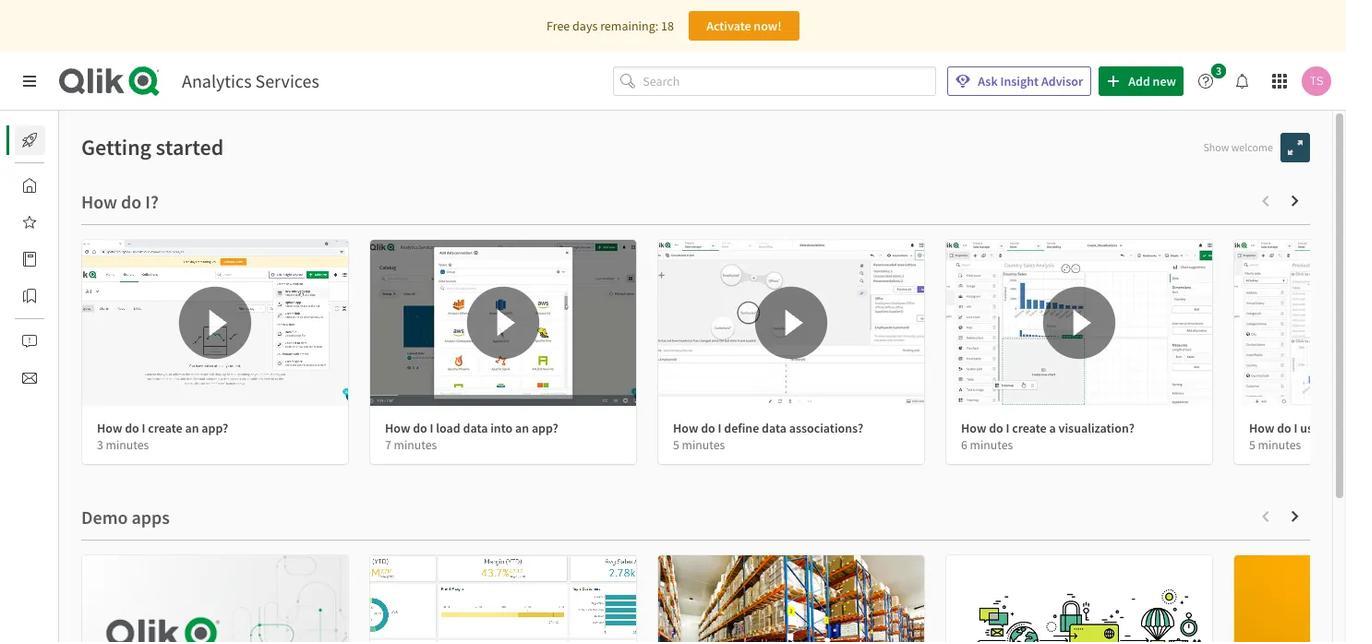 Task type: vqa. For each thing, say whether or not it's contained in the screenshot.
"free"
yes



Task type: locate. For each thing, give the bounding box(es) containing it.
i inside the how do i load data into an app? 7 minutes
[[430, 420, 433, 437]]

home link
[[15, 171, 92, 200]]

0 horizontal spatial 5
[[673, 438, 679, 453]]

4 minutes from the left
[[970, 438, 1013, 453]]

i for how do i create an app?
[[142, 420, 145, 437]]

how do i create a visualization? 6 minutes
[[961, 420, 1135, 453]]

1 how from the left
[[97, 420, 122, 437]]

create
[[148, 420, 183, 437], [1012, 420, 1047, 437]]

2 minutes from the left
[[394, 438, 437, 453]]

add new
[[1128, 73, 1176, 90]]

how inside how do i use the c 5 minutes
[[1249, 420, 1275, 437]]

remaining:
[[600, 18, 659, 34]]

3 inside the how do i create an app? 3 minutes
[[97, 438, 103, 453]]

data
[[463, 420, 488, 437], [762, 420, 787, 437]]

2 i from the left
[[430, 420, 433, 437]]

do for how do i create a visualization?
[[989, 420, 1003, 437]]

1 i from the left
[[142, 420, 145, 437]]

welcome
[[1232, 140, 1273, 154]]

minutes
[[106, 438, 149, 453], [394, 438, 437, 453], [682, 438, 725, 453], [970, 438, 1013, 453], [1258, 438, 1301, 453]]

3 minutes from the left
[[682, 438, 725, 453]]

2 create from the left
[[1012, 420, 1047, 437]]

do
[[125, 420, 139, 437], [413, 420, 427, 437], [701, 420, 715, 437], [989, 420, 1003, 437], [1277, 420, 1291, 437]]

how for how do i create a visualization?
[[961, 420, 986, 437]]

2 do from the left
[[413, 420, 427, 437]]

0 horizontal spatial an
[[185, 420, 199, 437]]

i
[[142, 420, 145, 437], [430, 420, 433, 437], [718, 420, 722, 437], [1006, 420, 1010, 437], [1294, 420, 1298, 437]]

i for how do i create a visualization?
[[1006, 420, 1010, 437]]

1 5 from the left
[[673, 438, 679, 453]]

minutes inside how do i use the c 5 minutes
[[1258, 438, 1301, 453]]

3 do from the left
[[701, 420, 715, 437]]

do inside how do i define data associations? 5 minutes
[[701, 420, 715, 437]]

4 how from the left
[[961, 420, 986, 437]]

how inside the how do i create an app? 3 minutes
[[97, 420, 122, 437]]

minutes down how do i use the chart suggestions toggle? element
[[1258, 438, 1301, 453]]

1 an from the left
[[185, 420, 199, 437]]

0 vertical spatial 3
[[1216, 64, 1222, 78]]

1 horizontal spatial data
[[762, 420, 787, 437]]

5 do from the left
[[1277, 420, 1291, 437]]

add new button
[[1099, 66, 1184, 96]]

0 horizontal spatial 3
[[97, 438, 103, 453]]

ask
[[978, 73, 998, 90]]

how for how do i use the c
[[1249, 420, 1275, 437]]

how inside the how do i load data into an app? 7 minutes
[[385, 420, 410, 437]]

Search text field
[[643, 66, 937, 96]]

i inside the how do i create an app? 3 minutes
[[142, 420, 145, 437]]

app? inside the how do i load data into an app? 7 minutes
[[532, 420, 558, 437]]

3 i from the left
[[718, 420, 722, 437]]

do inside the how do i create an app? 3 minutes
[[125, 420, 139, 437]]

1 horizontal spatial 3
[[1216, 64, 1222, 78]]

how inside how do i define data associations? 5 minutes
[[673, 420, 698, 437]]

how do i load data into an app? 7 minutes
[[385, 420, 558, 453]]

show welcome
[[1203, 140, 1273, 154]]

minutes inside how do i define data associations? 5 minutes
[[682, 438, 725, 453]]

1 horizontal spatial create
[[1012, 420, 1047, 437]]

create inside the how do i create an app? 3 minutes
[[148, 420, 183, 437]]

do for how do i load data into an app?
[[413, 420, 427, 437]]

do for how do i use the c
[[1277, 420, 1291, 437]]

days
[[573, 18, 598, 34]]

1 vertical spatial 3
[[97, 438, 103, 453]]

2 5 from the left
[[1249, 438, 1256, 453]]

associations?
[[789, 420, 863, 437]]

0 horizontal spatial app?
[[202, 420, 228, 437]]

i inside how do i use the c 5 minutes
[[1294, 420, 1298, 437]]

data inside how do i define data associations? 5 minutes
[[762, 420, 787, 437]]

1 horizontal spatial 5
[[1249, 438, 1256, 453]]

an inside the how do i load data into an app? 7 minutes
[[515, 420, 529, 437]]

do inside how do i use the c 5 minutes
[[1277, 420, 1291, 437]]

alerts
[[59, 333, 90, 350]]

how inside "how do i create a visualization? 6 minutes"
[[961, 420, 986, 437]]

1 create from the left
[[148, 420, 183, 437]]

2 app? from the left
[[532, 420, 558, 437]]

data right define
[[762, 420, 787, 437]]

minutes inside the how do i create an app? 3 minutes
[[106, 438, 149, 453]]

started
[[156, 133, 224, 162]]

how do i create an app? element
[[97, 420, 228, 437]]

1 horizontal spatial app?
[[532, 420, 558, 437]]

minutes for how do i create a visualization?
[[970, 438, 1013, 453]]

how for how do i define data associations?
[[673, 420, 698, 437]]

navigation pane element
[[0, 118, 100, 401]]

i for how do i use the c
[[1294, 420, 1298, 437]]

getting
[[81, 133, 151, 162]]

tara s image
[[1302, 66, 1331, 96]]

5 how from the left
[[1249, 420, 1275, 437]]

how do i create a visualization? image
[[946, 240, 1212, 406]]

how
[[97, 420, 122, 437], [385, 420, 410, 437], [673, 420, 698, 437], [961, 420, 986, 437], [1249, 420, 1275, 437]]

3
[[1216, 64, 1222, 78], [97, 438, 103, 453]]

5 inside how do i use the c 5 minutes
[[1249, 438, 1256, 453]]

data inside the how do i load data into an app? 7 minutes
[[463, 420, 488, 437]]

data left into
[[463, 420, 488, 437]]

demo app - visualization showcase image
[[82, 556, 348, 643]]

0 horizontal spatial create
[[148, 420, 183, 437]]

5
[[673, 438, 679, 453], [1249, 438, 1256, 453]]

i inside "how do i create a visualization? 6 minutes"
[[1006, 420, 1010, 437]]

5 minutes from the left
[[1258, 438, 1301, 453]]

4 i from the left
[[1006, 420, 1010, 437]]

1 do from the left
[[125, 420, 139, 437]]

minutes down how do i create an app? 'element'
[[106, 438, 149, 453]]

1 horizontal spatial an
[[515, 420, 529, 437]]

5 for how do i define data associations?
[[673, 438, 679, 453]]

5 i from the left
[[1294, 420, 1298, 437]]

1 minutes from the left
[[106, 438, 149, 453]]

create for a
[[1012, 420, 1047, 437]]

0 horizontal spatial data
[[463, 420, 488, 437]]

free
[[547, 18, 570, 34]]

7
[[385, 438, 391, 453]]

catalog image
[[22, 252, 37, 267]]

how do i use the chart suggestions toggle? element
[[1249, 420, 1346, 437]]

minutes inside "how do i create a visualization? 6 minutes"
[[970, 438, 1013, 453]]

i inside how do i define data associations? 5 minutes
[[718, 420, 722, 437]]

activate now! link
[[689, 11, 800, 41]]

minutes down define
[[682, 438, 725, 453]]

do inside the how do i load data into an app? 7 minutes
[[413, 420, 427, 437]]

3 how from the left
[[673, 420, 698, 437]]

use
[[1300, 420, 1320, 437]]

5 inside how do i define data associations? 5 minutes
[[673, 438, 679, 453]]

do inside "how do i create a visualization? 6 minutes"
[[989, 420, 1003, 437]]

3 inside dropdown button
[[1216, 64, 1222, 78]]

app?
[[202, 420, 228, 437], [532, 420, 558, 437]]

3 down how do i create an app? 'element'
[[97, 438, 103, 453]]

1 app? from the left
[[202, 420, 228, 437]]

an
[[185, 420, 199, 437], [515, 420, 529, 437]]

3 right new
[[1216, 64, 1222, 78]]

analytics services element
[[182, 69, 319, 92]]

the
[[1322, 420, 1341, 437]]

an inside the how do i create an app? 3 minutes
[[185, 420, 199, 437]]

minutes right 7
[[394, 438, 437, 453]]

4 do from the left
[[989, 420, 1003, 437]]

now!
[[754, 18, 782, 34]]

alerts image
[[22, 334, 37, 349]]

2 an from the left
[[515, 420, 529, 437]]

app? inside the how do i create an app? 3 minutes
[[202, 420, 228, 437]]

1 data from the left
[[463, 420, 488, 437]]

catalog
[[59, 251, 100, 268]]

5 for how do i use the c
[[1249, 438, 1256, 453]]

a
[[1049, 420, 1056, 437]]

2 data from the left
[[762, 420, 787, 437]]

create inside "how do i create a visualization? 6 minutes"
[[1012, 420, 1047, 437]]

how for how do i load data into an app?
[[385, 420, 410, 437]]

minutes right 6
[[970, 438, 1013, 453]]

2 how from the left
[[385, 420, 410, 437]]



Task type: describe. For each thing, give the bounding box(es) containing it.
3 button
[[1191, 64, 1232, 96]]

how do i define data associations? image
[[658, 240, 924, 406]]

minutes for how do i use the c
[[1258, 438, 1301, 453]]

how do i use the c 5 minutes
[[1249, 420, 1346, 453]]

define
[[724, 420, 759, 437]]

create for an
[[148, 420, 183, 437]]

demo app - order-to-cash analytics image
[[946, 556, 1212, 643]]

do for how do i create an app?
[[125, 420, 139, 437]]

ask insight advisor button
[[948, 66, 1092, 96]]

how do i define data associations? 5 minutes
[[673, 420, 863, 453]]

into
[[490, 420, 513, 437]]

do for how do i define data associations?
[[701, 420, 715, 437]]

searchbar element
[[613, 66, 937, 96]]

getting started
[[81, 133, 224, 162]]

i for how do i define data associations?
[[718, 420, 722, 437]]

catalog link
[[15, 245, 100, 274]]

add
[[1128, 73, 1150, 90]]

activate
[[706, 18, 751, 34]]

getting started main content
[[59, 111, 1346, 643]]

analytics services
[[182, 69, 319, 92]]

subscriptions image
[[22, 371, 37, 386]]

load
[[436, 420, 460, 437]]

data for into
[[463, 420, 488, 437]]

activate now!
[[706, 18, 782, 34]]

how do i define data associations? element
[[673, 420, 863, 437]]

free days remaining: 18
[[547, 18, 674, 34]]

visualization?
[[1059, 420, 1135, 437]]

minutes for how do i create an app?
[[106, 438, 149, 453]]

advisor
[[1041, 73, 1083, 90]]

i for how do i load data into an app?
[[430, 420, 433, 437]]

how do i use the chart suggestions toggle? image
[[1234, 240, 1346, 406]]

how do i load data into an app? image
[[370, 240, 636, 406]]

home image
[[22, 178, 37, 193]]

demo app - sap procurement image
[[658, 556, 924, 643]]

open sidebar menu image
[[22, 74, 37, 89]]

6
[[961, 438, 967, 453]]

demo app - beginner's tutorial image
[[370, 556, 636, 643]]

how do i load data into an app? element
[[385, 420, 558, 437]]

alerts link
[[15, 327, 90, 356]]

how do i create an app? 3 minutes
[[97, 420, 228, 453]]

getting started image
[[22, 133, 37, 148]]

how do i create an app? image
[[82, 240, 348, 406]]

18
[[661, 18, 674, 34]]

analytics
[[182, 69, 252, 92]]

how for how do i create an app?
[[97, 420, 122, 437]]

minutes for how do i define data associations?
[[682, 438, 725, 453]]

services
[[255, 69, 319, 92]]

data for associations?
[[762, 420, 787, 437]]

minutes inside the how do i load data into an app? 7 minutes
[[394, 438, 437, 453]]

c
[[1343, 420, 1346, 437]]

show
[[1203, 140, 1229, 154]]

show welcome image
[[1288, 140, 1303, 155]]

ask insight advisor
[[978, 73, 1083, 90]]

new
[[1153, 73, 1176, 90]]

insight
[[1000, 73, 1039, 90]]

home
[[59, 177, 92, 194]]

how do i create a visualization? element
[[961, 420, 1135, 437]]



